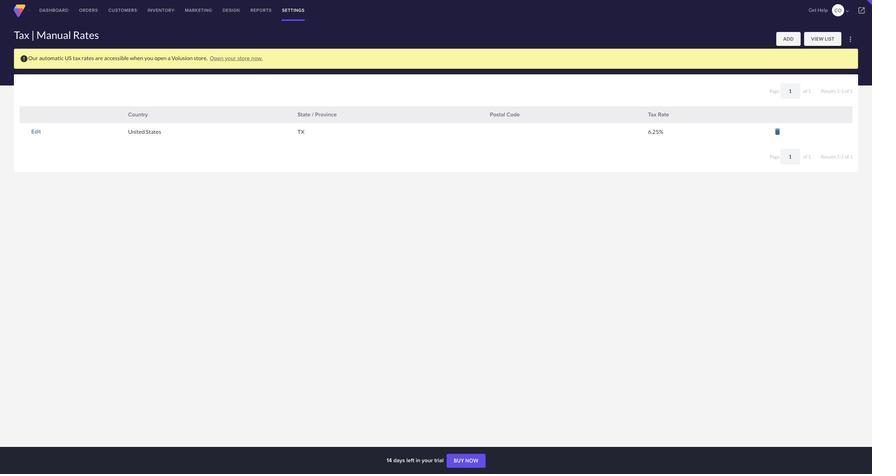 Task type: describe. For each thing, give the bounding box(es) containing it.
in
[[416, 457, 420, 465]]

view
[[811, 36, 824, 42]]

error our automatic us tax rates are accessible when you open a volusion store. open your store now.
[[20, 54, 263, 63]]

co 
[[835, 7, 850, 14]]

states
[[146, 128, 161, 135]]

trial
[[434, 457, 444, 465]]

our
[[28, 55, 38, 61]]

keyboard_arrow_left for 1st keyboard_arrow_right link from the top of the page
[[760, 88, 769, 96]]

error
[[20, 55, 28, 63]]


[[857, 6, 866, 15]]

accessible
[[104, 55, 129, 61]]

tax | manual rates
[[14, 29, 99, 41]]

are
[[95, 55, 103, 61]]

edit link
[[31, 128, 41, 136]]

tax rate
[[648, 111, 669, 119]]

tx
[[298, 128, 304, 135]]

dashboard link
[[34, 0, 74, 21]]

buy now
[[454, 459, 479, 464]]

add link
[[776, 32, 801, 46]]

rates
[[82, 55, 94, 61]]

now.
[[251, 54, 263, 62]]

when
[[130, 55, 143, 61]]

add
[[783, 36, 794, 42]]

1 of 1 from the top
[[802, 88, 812, 94]]

open
[[154, 55, 167, 61]]

/
[[312, 111, 314, 119]]

tax for tax rate
[[648, 111, 657, 119]]

2 keyboard_arrow_right link from the top
[[812, 153, 820, 162]]

now
[[465, 459, 479, 464]]

|
[[31, 29, 34, 41]]

us
[[65, 55, 72, 61]]

volusion
[[172, 55, 193, 61]]

inventory
[[148, 7, 174, 14]]

buy now link
[[447, 455, 486, 469]]

store
[[237, 54, 250, 62]]

code
[[507, 111, 520, 119]]

reports
[[250, 7, 272, 14]]

14
[[387, 457, 392, 465]]

country
[[128, 111, 148, 119]]

tax
[[73, 55, 81, 61]]

1 horizontal spatial your
[[422, 457, 433, 465]]

2 keyboard_arrow_right results 1 - 1 of 1 from the top
[[812, 153, 853, 162]]

14 days left in your trial
[[387, 457, 445, 465]]

1 page from the top
[[770, 88, 780, 94]]

keyboard_arrow_right for 1st keyboard_arrow_right link from the top of the page
[[812, 88, 820, 96]]

1 keyboard_arrow_right link from the top
[[812, 88, 820, 96]]



Task type: locate. For each thing, give the bounding box(es) containing it.
left
[[406, 457, 414, 465]]

keyboard_arrow_right link
[[812, 88, 820, 96], [812, 153, 820, 162]]

1 keyboard_arrow_right results 1 - 1 of 1 from the top
[[812, 88, 853, 96]]

delete link
[[773, 128, 782, 138]]

results for 1st keyboard_arrow_right link from the top of the page
[[821, 88, 836, 94]]

1 results from the top
[[821, 88, 836, 94]]

buy
[[454, 459, 464, 464]]

2 results from the top
[[821, 154, 836, 160]]

design
[[223, 7, 240, 14]]

1 vertical spatial results
[[821, 154, 836, 160]]

list
[[825, 36, 835, 42]]

manual
[[37, 29, 71, 41]]

united states
[[128, 128, 161, 135]]

settings
[[282, 7, 305, 14]]

0 vertical spatial your
[[225, 54, 236, 62]]

0 vertical spatial tax
[[14, 29, 29, 41]]

marketing
[[185, 7, 212, 14]]

your
[[225, 54, 236, 62], [422, 457, 433, 465]]

keyboard_arrow_right for 1st keyboard_arrow_right link from the bottom of the page
[[812, 153, 820, 162]]

1 vertical spatial keyboard_arrow_right link
[[812, 153, 820, 162]]

edit
[[31, 128, 41, 136]]

view list link
[[804, 32, 841, 46]]

keyboard_arrow_left for 1st keyboard_arrow_right link from the bottom of the page
[[760, 153, 769, 162]]

0 vertical spatial keyboard_arrow_right link
[[812, 88, 820, 96]]

- for 1st keyboard_arrow_right link from the top of the page
[[840, 88, 841, 94]]

1 vertical spatial keyboard_arrow_right
[[812, 153, 820, 162]]

keyboard_arrow_right
[[812, 88, 820, 96], [812, 153, 820, 162]]

1 vertical spatial your
[[422, 457, 433, 465]]

tax left |
[[14, 29, 29, 41]]

2 of 1 from the top
[[802, 154, 812, 160]]

tax for tax | manual rates
[[14, 29, 29, 41]]

-
[[840, 88, 841, 94], [840, 154, 841, 160]]

you
[[144, 55, 153, 61]]

0 vertical spatial keyboard_arrow_right
[[812, 88, 820, 96]]

co
[[835, 7, 842, 13]]

rate
[[658, 111, 669, 119]]

get
[[809, 7, 817, 13]]

1 vertical spatial -
[[840, 154, 841, 160]]

days
[[393, 457, 405, 465]]

keyboard_arrow_left
[[760, 88, 769, 96], [760, 153, 769, 162]]

dashboard
[[39, 7, 69, 14]]

2 - from the top
[[840, 154, 841, 160]]

0 vertical spatial of 1
[[802, 88, 812, 94]]

of
[[803, 88, 807, 94], [845, 88, 849, 94], [803, 154, 807, 160], [845, 154, 849, 160]]

None text field
[[780, 83, 800, 99]]

2 keyboard_arrow_right from the top
[[812, 153, 820, 162]]

province
[[315, 111, 337, 119]]

None text field
[[780, 149, 800, 165]]

1 keyboard_arrow_left from the top
[[760, 88, 769, 96]]

state
[[298, 111, 310, 119]]


[[844, 8, 850, 14]]

results
[[821, 88, 836, 94], [821, 154, 836, 160]]

delete
[[773, 128, 782, 136]]

help
[[818, 7, 828, 13]]

1 vertical spatial keyboard_arrow_right results 1 - 1 of 1
[[812, 153, 853, 162]]

1 vertical spatial tax
[[648, 111, 657, 119]]

0 horizontal spatial your
[[225, 54, 236, 62]]

1 keyboard_arrow_right from the top
[[812, 88, 820, 96]]

1 vertical spatial of 1
[[802, 154, 812, 160]]

automatic
[[39, 55, 64, 61]]

results for 1st keyboard_arrow_right link from the bottom of the page
[[821, 154, 836, 160]]

customers
[[108, 7, 137, 14]]

6.25%
[[648, 128, 663, 135]]

1 - from the top
[[840, 88, 841, 94]]

- for 1st keyboard_arrow_right link from the bottom of the page
[[840, 154, 841, 160]]

0 vertical spatial results
[[821, 88, 836, 94]]

view list
[[811, 36, 835, 42]]

your right in
[[422, 457, 433, 465]]

rates
[[73, 29, 99, 41]]

0 vertical spatial page
[[770, 88, 780, 94]]

0 horizontal spatial tax
[[14, 29, 29, 41]]

of 1
[[802, 88, 812, 94], [802, 154, 812, 160]]

postal
[[490, 111, 505, 119]]

0 vertical spatial keyboard_arrow_right results 1 - 1 of 1
[[812, 88, 853, 96]]

your inside error our automatic us tax rates are accessible when you open a volusion store. open your store now.
[[225, 54, 236, 62]]

orders
[[79, 7, 98, 14]]

0 vertical spatial keyboard_arrow_left
[[760, 88, 769, 96]]

1
[[808, 88, 811, 94], [837, 88, 840, 94], [841, 88, 844, 94], [850, 88, 853, 94], [808, 154, 811, 160], [837, 154, 840, 160], [841, 154, 844, 160], [850, 154, 853, 160]]

get help
[[809, 7, 828, 13]]

tax
[[14, 29, 29, 41], [648, 111, 657, 119]]

 link
[[851, 0, 872, 21]]

open
[[210, 54, 224, 62]]

1 vertical spatial keyboard_arrow_left
[[760, 153, 769, 162]]

keyboard_arrow_right results 1 - 1 of 1
[[812, 88, 853, 96], [812, 153, 853, 162]]

united
[[128, 128, 145, 135]]

2 page from the top
[[770, 154, 780, 160]]

postal code
[[490, 111, 520, 119]]

open your store now. link
[[210, 54, 263, 62]]

1 horizontal spatial tax
[[648, 111, 657, 119]]

1 vertical spatial page
[[770, 154, 780, 160]]

your left store
[[225, 54, 236, 62]]

tax left rate
[[648, 111, 657, 119]]

0 vertical spatial -
[[840, 88, 841, 94]]

state / province
[[298, 111, 337, 119]]

2 keyboard_arrow_left from the top
[[760, 153, 769, 162]]

page
[[770, 88, 780, 94], [770, 154, 780, 160]]

store.
[[194, 55, 208, 61]]

a
[[168, 55, 170, 61]]



Task type: vqa. For each thing, say whether or not it's contained in the screenshot.
Volusion
yes



